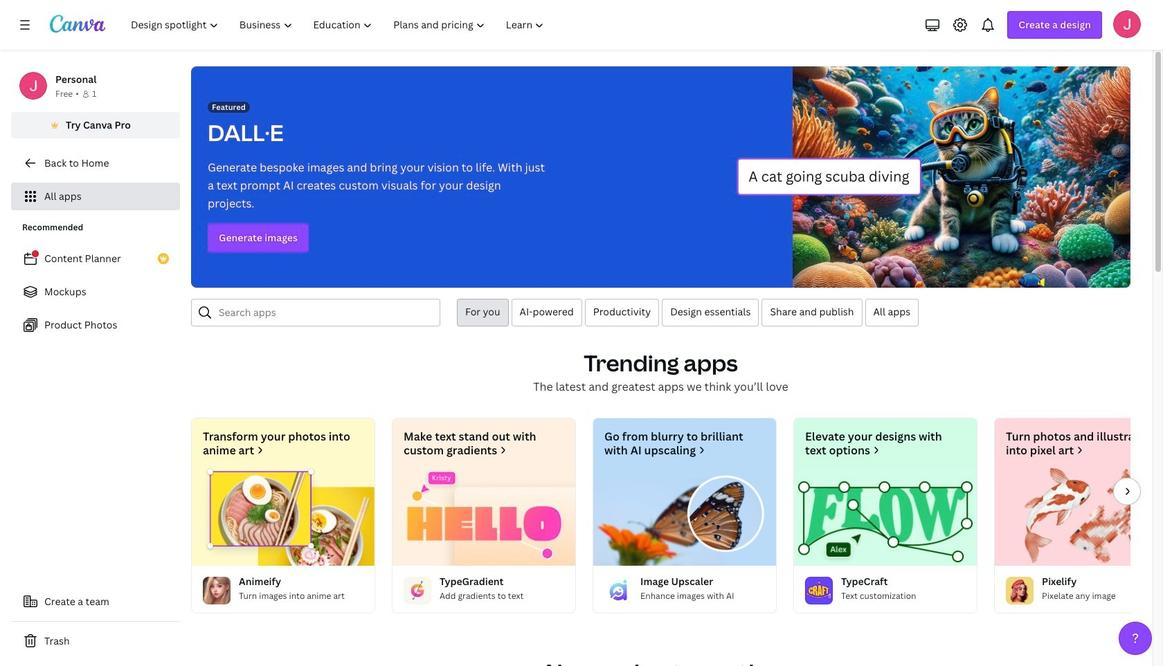 Task type: vqa. For each thing, say whether or not it's contained in the screenshot.
Input field to search for apps search box
yes



Task type: describe. For each thing, give the bounding box(es) containing it.
1 vertical spatial image upscaler image
[[604, 577, 632, 605]]

an image with a cursor next to a text box containing the prompt "a cat going scuba diving" to generate an image. the generated image of a cat doing scuba diving is behind the text box. image
[[737, 66, 1130, 288]]

0 vertical spatial animeify image
[[192, 469, 375, 566]]

typecraft image
[[805, 577, 833, 605]]

1 vertical spatial animeify image
[[203, 577, 231, 605]]

typegradient image
[[404, 577, 431, 605]]



Task type: locate. For each thing, give the bounding box(es) containing it.
animeify image
[[192, 469, 375, 566], [203, 577, 231, 605]]

list
[[11, 245, 180, 339]]

typegradient image
[[393, 469, 575, 566]]

pixelify image
[[995, 469, 1163, 566]]

top level navigation element
[[122, 11, 556, 39]]

james peterson image
[[1113, 10, 1141, 38]]

Input field to search for apps search field
[[219, 300, 431, 326]]

0 vertical spatial image upscaler image
[[593, 469, 776, 566]]

typecraft image
[[794, 469, 977, 566]]

image upscaler image
[[593, 469, 776, 566], [604, 577, 632, 605]]

pixelify image
[[1006, 577, 1034, 605]]



